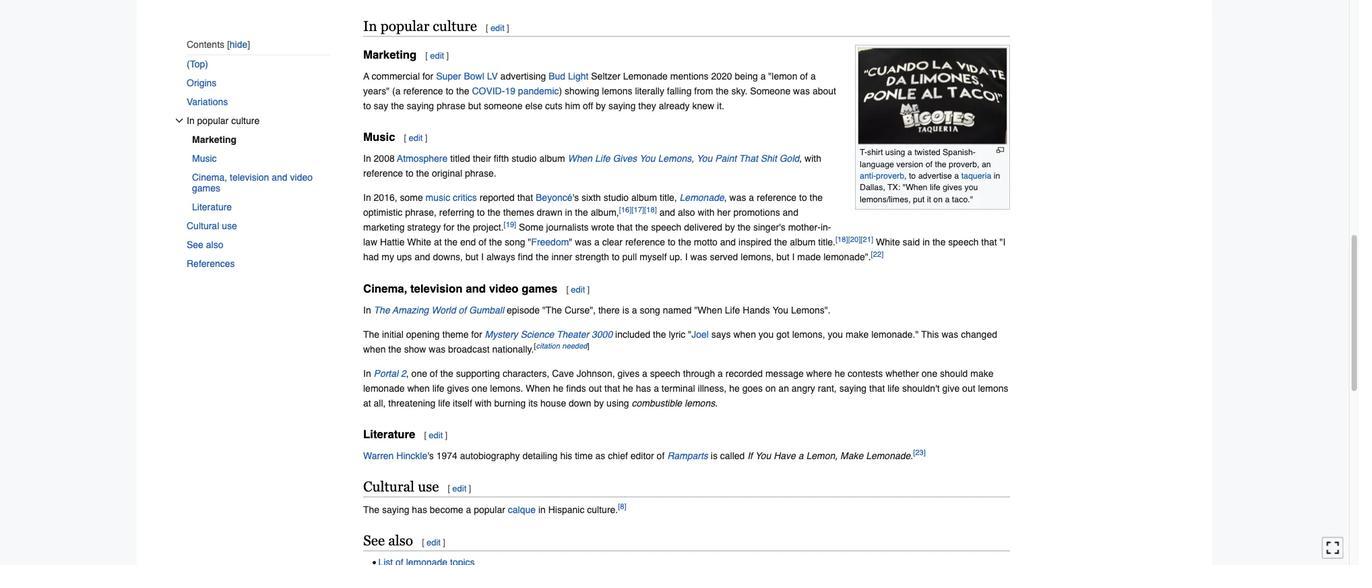 Task type: locate. For each thing, give the bounding box(es) containing it.
0 vertical spatial television
[[230, 172, 269, 183]]

1 horizontal spatial [18] link
[[836, 235, 849, 244]]

was left about
[[794, 85, 810, 96]]

life left gives
[[595, 153, 611, 164]]

album up beyoncé
[[540, 153, 565, 164]]

lemons,
[[741, 252, 774, 262], [793, 329, 826, 339]]

see also
[[187, 239, 224, 250], [363, 532, 413, 549]]

have
[[774, 450, 796, 461]]

0 horizontal spatial studio
[[512, 153, 537, 164]]

has left the become
[[412, 504, 427, 515]]

the inside t-shirt using a twisted spanish- language version of the proverb, an anti-proverb , to advertise a taqueria
[[936, 159, 947, 169]]

0 horizontal spatial culture
[[231, 115, 260, 126]]

speech inside some journalists wrote that the speech delivered by the singer's mother-in- law hattie white at the end of the song "
[[651, 222, 682, 233]]

[16]
[[619, 206, 632, 214]]

(top)
[[187, 59, 208, 69]]

version
[[897, 159, 924, 169]]

1 horizontal spatial an
[[982, 159, 992, 169]]

using inside the , one of the supporting characters, cave johnson, gives a speech through a recorded message where he contests whether one should make lemonade when life gives one lemons. when he finds out that he has a terminal illness, he goes on an angry rant, saying that life shouldn't give out lemons at all, threatening life itself with burning its house down by using
[[607, 397, 629, 408]]

1 horizontal spatial music
[[363, 131, 396, 144]]

joel
[[692, 329, 709, 339]]

that down johnson,
[[605, 383, 621, 393]]

1 horizontal spatial marketing
[[363, 48, 417, 61]]

an down message
[[779, 383, 790, 393]]

at left all,
[[363, 397, 371, 408]]

reported
[[480, 192, 515, 203]]

make
[[841, 450, 864, 461]]

ramparts
[[668, 450, 709, 461]]

say
[[374, 100, 389, 111]]

edit link up super
[[430, 51, 444, 61]]

one
[[412, 368, 427, 378], [922, 368, 938, 378], [472, 383, 488, 393]]

edit link for see also
[[427, 537, 441, 547]]

literature up cultural use link
[[192, 201, 232, 212]]

popular
[[381, 18, 430, 34], [197, 115, 229, 126], [474, 504, 506, 515]]

edit link for marketing
[[430, 51, 444, 61]]

0 vertical spatial 's
[[573, 192, 579, 203]]

in the amazing world of gumball episode "the curse", there is a song named "when life hands you lemons".
[[363, 304, 831, 315]]

edit for literature
[[429, 430, 443, 440]]

was inside white said in the speech that "i had my ups and downs, but i always find the inner strength to pull myself up. i was served lemons, but i made lemonade".
[[691, 252, 708, 262]]

2
[[401, 368, 406, 378]]

with
[[805, 153, 822, 164], [698, 207, 715, 218], [475, 397, 492, 408]]

white up [22]
[[876, 237, 901, 247]]

0 horizontal spatial also
[[206, 239, 224, 250]]

original
[[432, 168, 463, 179]]

to inside ) showing lemons literally falling from the sky. someone was about to say the saying phrase but someone else cuts him off by saying they already knew it.
[[363, 100, 371, 111]]

put
[[914, 194, 925, 204]]

video up gumball
[[489, 282, 519, 295]]

johnson,
[[577, 368, 615, 378]]

edit link up the become
[[453, 484, 467, 494]]

variations
[[187, 96, 228, 107]]

but left the made
[[777, 252, 790, 262]]

0 horizontal spatial out
[[589, 383, 602, 393]]

the inside and also with her promotions and marketing strategy for the project.
[[457, 222, 470, 233]]

2 horizontal spatial i
[[793, 252, 795, 262]]

0 horizontal spatial when
[[363, 343, 386, 354]]

's left sixth
[[573, 192, 579, 203]]

)
[[559, 85, 562, 96]]

shit
[[761, 153, 777, 164]]

in-
[[821, 222, 832, 233]]

journalists
[[547, 222, 589, 233]]

2 horizontal spatial popular
[[474, 504, 506, 515]]

] up super
[[447, 51, 449, 61]]

by inside ) showing lemons literally falling from the sky. someone was about to say the saying phrase but someone else cuts him off by saying they already knew it.
[[596, 100, 606, 111]]

make right should
[[971, 368, 994, 378]]

the for the initial opening theme for mystery science theater 3000 included the lyric " joel
[[363, 329, 380, 339]]

studio up [16]
[[604, 192, 629, 203]]

reference inside freedom " was a clear reference to the motto and inspired the album title. [18] [20] [21]
[[626, 237, 666, 247]]

1 horizontal spatial for
[[444, 222, 455, 233]]

when life gives you lemons, you paint that shit gold link
[[568, 153, 800, 164]]

in right taqueria
[[994, 171, 1001, 180]]

characters,
[[503, 368, 550, 378]]

reference right (a
[[403, 85, 443, 96]]

with inside and also with her promotions and marketing strategy for the project.
[[698, 207, 715, 218]]

0 vertical spatial music
[[363, 131, 396, 144]]

] for cultural use
[[469, 484, 471, 494]]

saying left phrase
[[407, 100, 434, 111]]

edit link for music
[[409, 133, 423, 143]]

1 horizontal spatial has
[[636, 383, 652, 393]]

[8]
[[618, 503, 627, 511]]

to down 'version'
[[910, 171, 916, 180]]

music up 2008
[[363, 131, 396, 144]]

[ edit ] up "atmosphere" link
[[404, 133, 428, 143]]

[22]
[[872, 250, 884, 259]]

, inside t-shirt using a twisted spanish- language version of the proverb, an anti-proverb , to advertise a taqueria
[[905, 171, 907, 180]]

you left got
[[759, 329, 774, 339]]

0 horizontal spatial marketing
[[192, 134, 237, 145]]

but down covid- in the top left of the page
[[468, 100, 481, 111]]

1 horizontal spatial use
[[418, 478, 439, 495]]

1 horizontal spatial lemons,
[[793, 329, 826, 339]]

0 horizontal spatial lemons,
[[741, 252, 774, 262]]

1 white from the left
[[407, 237, 432, 247]]

reference inside , was a reference to the optimistic phrase, referring to the themes drawn in the album,
[[757, 192, 797, 203]]

the down warren
[[363, 504, 380, 515]]

of right end
[[479, 237, 487, 247]]

is right there
[[623, 304, 630, 315]]

the down "atmosphere" link
[[416, 168, 430, 179]]

showing
[[565, 85, 600, 96]]

optimistic
[[363, 207, 403, 218]]

[16] link
[[619, 206, 632, 214]]

marketing
[[363, 48, 417, 61], [192, 134, 237, 145]]

lemonade up 'her'
[[680, 192, 725, 203]]

of inside some journalists wrote that the speech delivered by the singer's mother-in- law hattie white at the end of the song "
[[479, 237, 487, 247]]

one up shouldn't
[[922, 368, 938, 378]]

a inside , was a reference to the optimistic phrase, referring to the themes drawn in the album,
[[749, 192, 755, 203]]

mystery
[[485, 329, 518, 339]]

edit link up 1974
[[429, 430, 443, 440]]

0 horizontal spatial music
[[192, 153, 217, 164]]

1 vertical spatial cultural use
[[363, 478, 439, 495]]

the up up.
[[679, 237, 692, 247]]

by
[[596, 100, 606, 111], [725, 222, 735, 233], [594, 397, 604, 408]]

[ edit ] up lv
[[486, 23, 510, 33]]

edit for cultural use
[[453, 484, 467, 494]]

] for see also
[[443, 537, 446, 547]]

life
[[595, 153, 611, 164], [725, 304, 741, 315]]

studio
[[512, 153, 537, 164], [604, 192, 629, 203]]

1 horizontal spatial i
[[686, 252, 688, 262]]

he
[[835, 368, 846, 378], [553, 383, 564, 393], [623, 383, 634, 393], [730, 383, 740, 393]]

1 horizontal spatial "when
[[903, 182, 928, 192]]

games inside cinema, television and video games
[[192, 183, 221, 193]]

1 horizontal spatial white
[[876, 237, 901, 247]]

has inside the , one of the supporting characters, cave johnson, gives a speech through a recorded message where he contests whether one should make lemonade when life gives one lemons. when he finds out that he has a terminal illness, he goes on an angry rant, saying that life shouldn't give out lemons at all, threatening life itself with burning its house down by using
[[636, 383, 652, 393]]

] up advertising on the top of page
[[507, 23, 510, 33]]

1 horizontal spatial 's
[[573, 192, 579, 203]]

you right gives
[[640, 153, 656, 164]]

0 vertical spatial in popular culture
[[363, 18, 477, 34]]

popular inside the saying has become a popular calque in hispanic culture. [8]
[[474, 504, 506, 515]]

lemons".
[[792, 304, 831, 315]]

0 horizontal spatial make
[[846, 329, 869, 339]]

games up "the
[[522, 282, 558, 295]]

for
[[423, 71, 434, 81], [444, 222, 455, 233], [472, 329, 483, 339]]

0 vertical spatial use
[[222, 220, 237, 231]]

curse",
[[565, 304, 596, 315]]

2 horizontal spatial lemons
[[979, 383, 1009, 393]]

covid-19 pandemic
[[472, 85, 559, 96]]

seltzer lemonade mentions 2020 being a "lemon of a years" (a reference to the
[[363, 71, 816, 96]]

to up project.
[[477, 207, 485, 218]]

1 horizontal spatial is
[[711, 450, 718, 461]]

was
[[794, 85, 810, 96], [730, 192, 747, 203], [575, 237, 592, 247], [691, 252, 708, 262], [942, 329, 959, 339], [429, 343, 446, 354]]

0 horizontal spatial white
[[407, 237, 432, 247]]

you
[[965, 182, 979, 192], [759, 329, 774, 339], [828, 329, 844, 339]]

edit for marketing
[[430, 51, 444, 61]]

of inside the seltzer lemonade mentions 2020 being a "lemon of a years" (a reference to the
[[801, 71, 808, 81]]

life inside in dallas, tx: "when life gives you lemons/limes, put it on a taco."
[[930, 182, 941, 192]]

title.
[[819, 237, 836, 247]]

speech up terminal
[[650, 368, 681, 378]]

) showing lemons literally falling from the sky. someone was about to say the saying phrase but someone else cuts him off by saying they already knew it.
[[363, 85, 837, 111]]

speech left the "i
[[949, 237, 979, 247]]

promotions
[[734, 207, 781, 218]]

off
[[583, 100, 594, 111]]

[ edit ] up curse",
[[567, 284, 590, 294]]

it
[[928, 194, 932, 204]]

2 horizontal spatial one
[[922, 368, 938, 378]]

0 vertical spatial with
[[805, 153, 822, 164]]

contents
[[187, 39, 225, 49]]

0 horizontal spatial cultural use
[[187, 220, 237, 231]]

" down journalists
[[569, 237, 573, 247]]

0 vertical spatial on
[[934, 194, 943, 204]]

1 vertical spatial lemons,
[[793, 329, 826, 339]]

0 horizontal spatial television
[[230, 172, 269, 183]]

, inside the , with reference to the original phrase.
[[800, 153, 802, 164]]

literature up warren hinckle link
[[363, 428, 416, 441]]

1 vertical spatial see also
[[363, 532, 413, 549]]

1 vertical spatial [18]
[[836, 235, 849, 244]]

[ edit ] down the become
[[422, 537, 446, 547]]

2 vertical spatial lemonade
[[867, 450, 911, 461]]

to inside freedom " was a clear reference to the motto and inspired the album title. [18] [20] [21]
[[668, 237, 676, 247]]

lemonade left [23] link
[[867, 450, 911, 461]]

0 vertical spatial album
[[540, 153, 565, 164]]

calque link
[[508, 504, 536, 515]]

where
[[807, 368, 833, 378]]

beyoncé link
[[536, 192, 573, 203]]

of down twisted
[[926, 159, 933, 169]]

warren
[[363, 450, 394, 461]]

1 vertical spatial lemons
[[979, 383, 1009, 393]]

speech up white said in the speech that "i had my ups and downs, but i always find the inner strength to pull myself up. i was served lemons, but i made lemonade".
[[651, 222, 682, 233]]

in right the 'calque'
[[539, 504, 546, 515]]

was up strength
[[575, 237, 592, 247]]

using down johnson,
[[607, 397, 629, 408]]

by down 'her'
[[725, 222, 735, 233]]

0 horizontal spatial "when
[[695, 304, 723, 315]]

portal
[[374, 368, 399, 378]]

and down music link
[[272, 172, 288, 183]]

on
[[934, 194, 943, 204], [766, 383, 776, 393]]

lemons down the seltzer
[[602, 85, 633, 96]]

its
[[529, 397, 538, 408]]

has
[[636, 383, 652, 393], [412, 504, 427, 515]]

[ for marketing
[[426, 51, 428, 61]]

for inside and also with her promotions and marketing strategy for the project.
[[444, 222, 455, 233]]

i right up.
[[686, 252, 688, 262]]

at inside some journalists wrote that the speech delivered by the singer's mother-in- law hattie white at the end of the song "
[[434, 237, 442, 247]]

1 vertical spatial with
[[698, 207, 715, 218]]

life down advertise
[[930, 182, 941, 192]]

bud light link
[[549, 71, 589, 81]]

] for literature
[[445, 430, 448, 440]]

called
[[721, 450, 745, 461]]

1 vertical spatial television
[[411, 282, 463, 295]]

become
[[430, 504, 464, 515]]

0 horizontal spatial at
[[363, 397, 371, 408]]

] for music
[[425, 133, 428, 143]]

ramparts link
[[668, 450, 709, 461]]

x small image
[[175, 117, 183, 125]]

0 horizontal spatial cinema, television and video games
[[192, 172, 313, 193]]

] up curse",
[[588, 284, 590, 294]]

1 horizontal spatial popular
[[381, 18, 430, 34]]

2 horizontal spatial album
[[790, 237, 816, 247]]

references
[[187, 258, 235, 269]]

and inside freedom " was a clear reference to the motto and inspired the album title. [18] [20] [21]
[[721, 237, 736, 247]]

0 vertical spatial also
[[678, 207, 696, 218]]

edit link for literature
[[429, 430, 443, 440]]

speech inside the , one of the supporting characters, cave johnson, gives a speech through a recorded message where he contests whether one should make lemonade when life gives one lemons. when he finds out that he has a terminal illness, he goes on an angry rant, saying that life shouldn't give out lemons at all, threatening life itself with burning its house down by using
[[650, 368, 681, 378]]

marketing link
[[192, 130, 339, 149]]

1 horizontal spatial out
[[963, 383, 976, 393]]

taqueria link
[[962, 171, 992, 180]]

1 horizontal spatial at
[[434, 237, 442, 247]]

2 horizontal spatial "
[[689, 329, 692, 339]]

lv
[[487, 71, 498, 81]]

served
[[710, 252, 739, 262]]

1 horizontal spatial album
[[632, 192, 657, 203]]

1 horizontal spatial culture
[[433, 18, 477, 34]]

1 horizontal spatial lemonade
[[680, 192, 725, 203]]

the for the saying has become a popular calque in hispanic culture. [8]
[[363, 504, 380, 515]]

1 vertical spatial games
[[522, 282, 558, 295]]

2 vertical spatial popular
[[474, 504, 506, 515]]

's left 1974
[[428, 450, 434, 461]]

1 horizontal spatial cinema, television and video games
[[363, 282, 558, 295]]

edit down the become
[[427, 537, 441, 547]]

1 horizontal spatial games
[[522, 282, 558, 295]]

0 vertical spatial an
[[982, 159, 992, 169]]

, inside , was a reference to the optimistic phrase, referring to the themes drawn in the album,
[[725, 192, 727, 203]]

the down initial
[[389, 343, 402, 354]]

reference up promotions at top
[[757, 192, 797, 203]]

1 horizontal spatial gives
[[618, 368, 640, 378]]

with inside the , with reference to the original phrase.
[[805, 153, 822, 164]]

culture
[[433, 18, 477, 34], [231, 115, 260, 126]]

, right shit
[[800, 153, 802, 164]]

" inside some journalists wrote that the speech delivered by the singer's mother-in- law hattie white at the end of the song "
[[528, 237, 532, 247]]

saying inside the saying has become a popular calque in hispanic culture. [8]
[[382, 504, 410, 515]]

1 horizontal spatial [18]
[[836, 235, 849, 244]]

through
[[684, 368, 716, 378]]

lemons, inside says when you got lemons, you make lemonade." this was changed when the show was broadcast nationally.
[[793, 329, 826, 339]]

at inside the , one of the supporting characters, cave johnson, gives a speech through a recorded message where he contests whether one should make lemonade when life gives one lemons. when he finds out that he has a terminal illness, he goes on an angry rant, saying that life shouldn't give out lemons at all, threatening life itself with burning its house down by using
[[363, 397, 371, 408]]

that inside white said in the speech that "i had my ups and downs, but i always find the inner strength to pull myself up. i was served lemons, but i made lemonade".
[[982, 237, 998, 247]]

some
[[400, 192, 423, 203]]

use up the become
[[418, 478, 439, 495]]

reference inside the , with reference to the original phrase.
[[363, 168, 403, 179]]

lemons, down lemons".
[[793, 329, 826, 339]]

when inside the , one of the supporting characters, cave johnson, gives a speech through a recorded message where he contests whether one should make lemonade when life gives one lemons. when he finds out that he has a terminal illness, he goes on an angry rant, saying that life shouldn't give out lemons at all, threatening life itself with burning its house down by using
[[526, 383, 551, 393]]

0 horizontal spatial is
[[623, 304, 630, 315]]

edit for in popular culture
[[491, 23, 505, 33]]

marketing up commercial
[[363, 48, 417, 61]]

to down super
[[446, 85, 454, 96]]

when up 'its'
[[526, 383, 551, 393]]

in inside , was a reference to the optimistic phrase, referring to the themes drawn in the album,
[[565, 207, 573, 218]]

video down music link
[[290, 172, 313, 183]]

anti-proverb link
[[860, 171, 905, 180]]

lemonade".
[[824, 252, 872, 262]]

0 vertical spatial lemonade
[[624, 71, 668, 81]]

[ edit ] up super
[[426, 51, 449, 61]]

cinema, down my
[[363, 282, 407, 295]]

0 horizontal spatial 's
[[428, 450, 434, 461]]

, down 'version'
[[905, 171, 907, 180]]

] up 1974
[[445, 430, 448, 440]]

was down freedom " was a clear reference to the motto and inspired the album title. [18] [20] [21]
[[691, 252, 708, 262]]

0 horizontal spatial an
[[779, 383, 790, 393]]

joel link
[[692, 329, 709, 339]]

beyoncé
[[536, 192, 573, 203]]

the left lyric
[[653, 329, 667, 339]]

is
[[623, 304, 630, 315], [711, 450, 718, 461]]

] for cinema, television and video games
[[588, 284, 590, 294]]

of
[[801, 71, 808, 81], [926, 159, 933, 169], [479, 237, 487, 247], [459, 304, 467, 315], [430, 368, 438, 378], [657, 450, 665, 461]]

0 vertical spatial cinema, television and video games
[[192, 172, 313, 193]]

in 2008 atmosphere titled their fifth studio album when life gives you lemons, you paint that shit gold
[[363, 153, 800, 164]]

0 vertical spatial games
[[192, 183, 221, 193]]

fifth
[[494, 153, 509, 164]]

0 vertical spatial life
[[595, 153, 611, 164]]

[17]
[[632, 206, 645, 214]]

by right off
[[596, 100, 606, 111]]

light
[[568, 71, 589, 81]]

you inside in dallas, tx: "when life gives you lemons/limes, put it on a taco."
[[965, 182, 979, 192]]

popular left calque "link"
[[474, 504, 506, 515]]

2 horizontal spatial gives
[[943, 182, 963, 192]]

lemons, down inspired
[[741, 252, 774, 262]]

was inside ) showing lemons literally falling from the sky. someone was about to say the saying phrase but someone else cuts him off by saying they already knew it.
[[794, 85, 810, 96]]

0 vertical spatial lemons,
[[741, 252, 774, 262]]

a inside in dallas, tx: "when life gives you lemons/limes, put it on a taco."
[[946, 194, 950, 204]]

you inside warren hinckle 's 1974 autobiography detailing his time as chief editor of ramparts is called if you have a lemon, make lemonade . [23]
[[756, 450, 772, 461]]

1 vertical spatial use
[[418, 478, 439, 495]]

has inside the saying has become a popular calque in hispanic culture. [8]
[[412, 504, 427, 515]]

1 vertical spatial culture
[[231, 115, 260, 126]]

1 vertical spatial [18] link
[[836, 235, 849, 244]]

1 vertical spatial studio
[[604, 192, 629, 203]]

was inside freedom " was a clear reference to the motto and inspired the album title. [18] [20] [21]
[[575, 237, 592, 247]]

atmosphere link
[[397, 153, 448, 164]]

him
[[565, 100, 581, 111]]

cinema, down music link
[[192, 172, 227, 183]]

2 white from the left
[[876, 237, 901, 247]]

music
[[426, 192, 451, 203]]

, for , one of the supporting characters, cave johnson, gives a speech through a recorded message where he contests whether one should make lemonade when life gives one lemons. when he finds out that he has a terminal illness, he goes on an angry rant, saying that life shouldn't give out lemons at all, threatening life itself with burning its house down by using
[[406, 368, 409, 378]]

[ edit ] for cinema, television and video games
[[567, 284, 590, 294]]

make inside the , one of the supporting characters, cave johnson, gives a speech through a recorded message where he contests whether one should make lemonade when life gives one lemons. when he finds out that he has a terminal illness, he goes on an angry rant, saying that life shouldn't give out lemons at all, threatening life itself with burning its house down by using
[[971, 368, 994, 378]]

[ edit ] for marketing
[[426, 51, 449, 61]]

0 horizontal spatial [18] link
[[645, 206, 657, 214]]

1 vertical spatial cinema,
[[363, 282, 407, 295]]

culture up super
[[433, 18, 477, 34]]

cinema, television and video games
[[192, 172, 313, 193], [363, 282, 558, 295]]

down
[[569, 397, 592, 408]]

song left named
[[640, 304, 661, 315]]

proverb,
[[949, 159, 980, 169]]

for left super
[[423, 71, 434, 81]]

1 i from the left
[[481, 252, 484, 262]]

an up taqueria
[[982, 159, 992, 169]]

"the
[[543, 304, 562, 315]]

to inside white said in the speech that "i had my ups and downs, but i always find the inner strength to pull myself up. i was served lemons, but i made lemonade".
[[612, 252, 620, 262]]

0 vertical spatial [18] link
[[645, 206, 657, 214]]

threatening
[[389, 397, 436, 408]]

1 horizontal spatial when
[[408, 383, 430, 393]]

1 vertical spatial in popular culture
[[187, 115, 260, 126]]

2 i from the left
[[686, 252, 688, 262]]

[ edit ] for cultural use
[[448, 484, 471, 494]]

the down singer's
[[775, 237, 788, 247]]

pandemic
[[518, 85, 559, 96]]

says
[[712, 329, 731, 339]]

[18] right [16] link
[[645, 206, 657, 214]]

0 horizontal spatial for
[[423, 71, 434, 81]]

warren hinckle link
[[363, 450, 428, 461]]

and up gumball
[[466, 282, 486, 295]]

the inside the saying has become a popular calque in hispanic culture. [8]
[[363, 504, 380, 515]]

0 horizontal spatial use
[[222, 220, 237, 231]]

cultural use down warren hinckle link
[[363, 478, 439, 495]]

that left the "i
[[982, 237, 998, 247]]

,
[[800, 153, 802, 164], [905, 171, 907, 180], [725, 192, 727, 203], [406, 368, 409, 378]]

the down super bowl lv link at left
[[456, 85, 470, 96]]

bud
[[549, 71, 566, 81]]

0 vertical spatial see
[[187, 239, 204, 250]]

he down recorded
[[730, 383, 740, 393]]

with inside the , one of the supporting characters, cave johnson, gives a speech through a recorded message where he contests whether one should make lemonade when life gives one lemons. when he finds out that he has a terminal illness, he goes on an angry rant, saying that life shouldn't give out lemons at all, threatening life itself with burning its house down by using
[[475, 397, 492, 408]]

, for , with reference to the original phrase.
[[800, 153, 802, 164]]

edit up curse",
[[571, 284, 585, 294]]

0 vertical spatial cinema,
[[192, 172, 227, 183]]

video inside cinema, television and video games
[[290, 172, 313, 183]]

, inside the , one of the supporting characters, cave johnson, gives a speech through a recorded message where he contests whether one should make lemonade when life gives one lemons. when he finds out that he has a terminal illness, he goes on an angry rant, saying that life shouldn't give out lemons at all, threatening life itself with burning its house down by using
[[406, 368, 409, 378]]

make inside says when you got lemons, you make lemonade." this was changed when the show was broadcast nationally.
[[846, 329, 869, 339]]



Task type: vqa. For each thing, say whether or not it's contained in the screenshot.
second option from the bottom
no



Task type: describe. For each thing, give the bounding box(es) containing it.
[ edit ] for literature
[[424, 430, 448, 440]]

life up threatening
[[433, 383, 445, 393]]

[ citation needed ]
[[534, 342, 590, 350]]

about
[[813, 85, 837, 96]]

downs,
[[433, 252, 463, 262]]

world
[[432, 304, 456, 315]]

the up inspired
[[738, 222, 751, 233]]

some journalists wrote that the speech delivered by the singer's mother-in- law hattie white at the end of the song "
[[363, 222, 832, 247]]

but inside ) showing lemons literally falling from the sky. someone was about to say the saying phrase but someone else cuts him off by saying they already knew it.
[[468, 100, 481, 111]]

cuts
[[546, 100, 563, 111]]

the down (a
[[391, 100, 404, 111]]

0 vertical spatial popular
[[381, 18, 430, 34]]

freedom link
[[532, 237, 569, 247]]

0 horizontal spatial [18]
[[645, 206, 657, 214]]

[ edit ] for see also
[[422, 537, 446, 547]]

advertising
[[501, 71, 546, 81]]

in inside the saying has become a popular calque in hispanic culture. [8]
[[539, 504, 546, 515]]

title,
[[660, 192, 677, 203]]

advertise
[[919, 171, 953, 180]]

by inside some journalists wrote that the speech delivered by the singer's mother-in- law hattie white at the end of the song "
[[725, 222, 735, 233]]

2 vertical spatial gives
[[447, 383, 469, 393]]

1 out from the left
[[589, 383, 602, 393]]

an inside t-shirt using a twisted spanish- language version of the proverb, an anti-proverb , to advertise a taqueria
[[982, 159, 992, 169]]

the down 2020 at the top
[[716, 85, 729, 96]]

1 horizontal spatial cinema,
[[363, 282, 407, 295]]

science
[[521, 329, 554, 339]]

supporting
[[456, 368, 500, 378]]

is inside warren hinckle 's 1974 autobiography detailing his time as chief editor of ramparts is called if you have a lemon, make lemonade . [23]
[[711, 450, 718, 461]]

gives
[[613, 153, 637, 164]]

speech inside white said in the speech that "i had my ups and downs, but i always find the inner strength to pull myself up. i was served lemons, but i made lemonade".
[[949, 237, 979, 247]]

[ for literature
[[424, 430, 427, 440]]

itself
[[453, 397, 473, 408]]

2 vertical spatial for
[[472, 329, 483, 339]]

already
[[659, 100, 690, 111]]

was inside , was a reference to the optimistic phrase, referring to the themes drawn in the album,
[[730, 192, 747, 203]]

the down reported
[[488, 207, 501, 218]]

he up combustible
[[623, 383, 634, 393]]

when inside the , one of the supporting characters, cave johnson, gives a speech through a recorded message where he contests whether one should make lemonade when life gives one lemons. when he finds out that he has a terminal illness, he goes on an angry rant, saying that life shouldn't give out lemons at all, threatening life itself with burning its house down by using
[[408, 383, 430, 393]]

edit for see also
[[427, 537, 441, 547]]

whether
[[886, 368, 920, 378]]

taqueria
[[962, 171, 992, 180]]

saying left they
[[609, 100, 636, 111]]

was down opening
[[429, 343, 446, 354]]

literature link
[[192, 197, 330, 216]]

of inside t-shirt using a twisted spanish- language version of the proverb, an anti-proverb , to advertise a taqueria
[[926, 159, 933, 169]]

a inside the saying has become a popular calque in hispanic culture. [8]
[[466, 504, 472, 515]]

to inside t-shirt using a twisted spanish- language version of the proverb, an anti-proverb , to advertise a taqueria
[[910, 171, 916, 180]]

0 vertical spatial .
[[716, 397, 718, 408]]

lemonade."
[[872, 329, 919, 339]]

and up mother-
[[783, 207, 799, 218]]

the down freedom
[[536, 252, 549, 262]]

that down contests
[[870, 383, 886, 393]]

1 vertical spatial life
[[725, 304, 741, 315]]

2 out from the left
[[963, 383, 976, 393]]

"lemon
[[769, 71, 798, 81]]

life left itself
[[438, 397, 451, 408]]

calque
[[508, 504, 536, 515]]

1 vertical spatial literature
[[363, 428, 416, 441]]

super
[[436, 71, 462, 81]]

super bowl lv link
[[436, 71, 498, 81]]

lemons.
[[490, 383, 523, 393]]

got
[[777, 329, 790, 339]]

0 vertical spatial is
[[623, 304, 630, 315]]

using inside t-shirt using a twisted spanish- language version of the proverb, an anti-proverb , to advertise a taqueria
[[886, 147, 906, 157]]

0 vertical spatial marketing
[[363, 48, 417, 61]]

" inside freedom " was a clear reference to the motto and inspired the album title. [18] [20] [21]
[[569, 237, 573, 247]]

he down cave
[[553, 383, 564, 393]]

the up in-
[[810, 192, 823, 203]]

1 vertical spatial see
[[363, 532, 385, 549]]

1 horizontal spatial in popular culture
[[363, 18, 477, 34]]

made
[[798, 252, 821, 262]]

that inside some journalists wrote that the speech delivered by the singer's mother-in- law hattie white at the end of the song "
[[617, 222, 633, 233]]

0 vertical spatial for
[[423, 71, 434, 81]]

2 vertical spatial lemons
[[685, 397, 716, 408]]

the saying has become a popular calque in hispanic culture. [8]
[[363, 503, 627, 515]]

the inside the , one of the supporting characters, cave johnson, gives a speech through a recorded message where he contests whether one should make lemonade when life gives one lemons. when he finds out that he has a terminal illness, he goes on an angry rant, saying that life shouldn't give out lemons at all, threatening life itself with burning its house down by using
[[441, 368, 454, 378]]

1 vertical spatial popular
[[197, 115, 229, 126]]

edit for music
[[409, 133, 423, 143]]

white inside some journalists wrote that the speech delivered by the singer's mother-in- law hattie white at the end of the song "
[[407, 237, 432, 247]]

and down title,
[[660, 207, 676, 218]]

1 vertical spatial also
[[206, 239, 224, 250]]

the inside the , with reference to the original phrase.
[[416, 168, 430, 179]]

0 horizontal spatial see
[[187, 239, 204, 250]]

lemonade inside warren hinckle 's 1974 autobiography detailing his time as chief editor of ramparts is called if you have a lemon, make lemonade . [23]
[[867, 450, 911, 461]]

bowl
[[464, 71, 485, 81]]

you right hands
[[773, 304, 789, 315]]

lemons inside ) showing lemons literally falling from the sky. someone was about to say the saying phrase but someone else cuts him off by saying they already knew it.
[[602, 85, 633, 96]]

0 vertical spatial culture
[[433, 18, 477, 34]]

hinckle
[[397, 450, 428, 461]]

the inside says when you got lemons, you make lemonade." this was changed when the show was broadcast nationally.
[[389, 343, 402, 354]]

1 horizontal spatial see also
[[363, 532, 413, 549]]

white inside white said in the speech that "i had my ups and downs, but i always find the inner strength to pull myself up. i was served lemons, but i made lemonade".
[[876, 237, 901, 247]]

album inside freedom " was a clear reference to the motto and inspired the album title. [18] [20] [21]
[[790, 237, 816, 247]]

edit link for cinema, television and video games
[[571, 284, 585, 294]]

citation
[[536, 342, 560, 350]]

[19]
[[504, 220, 517, 229]]

fullscreen image
[[1327, 541, 1340, 555]]

[21] link
[[861, 235, 874, 244]]

2020
[[712, 71, 733, 81]]

0 vertical spatial see also
[[187, 239, 224, 250]]

0 vertical spatial studio
[[512, 153, 537, 164]]

up.
[[670, 252, 683, 262]]

singer's
[[754, 222, 786, 233]]

. inside warren hinckle 's 1974 autobiography detailing his time as chief editor of ramparts is called if you have a lemon, make lemonade . [23]
[[911, 450, 914, 461]]

0 vertical spatial cultural
[[187, 220, 219, 231]]

in inside white said in the speech that "i had my ups and downs, but i always find the inner strength to pull myself up. i was served lemons, but i made lemonade".
[[923, 237, 931, 247]]

the down '[17]'
[[636, 222, 649, 233]]

someone
[[751, 85, 791, 96]]

and inside white said in the speech that "i had my ups and downs, but i always find the inner strength to pull myself up. i was served lemons, but i made lemonade".
[[415, 252, 431, 262]]

"when inside in dallas, tx: "when life gives you lemons/limes, put it on a taco."
[[903, 182, 928, 192]]

a inside warren hinckle 's 1974 autobiography detailing his time as chief editor of ramparts is called if you have a lemon, make lemonade . [23]
[[799, 450, 804, 461]]

end
[[460, 237, 476, 247]]

on inside the , one of the supporting characters, cave johnson, gives a speech through a recorded message where he contests whether one should make lemonade when life gives one lemons. when he finds out that he has a terminal illness, he goes on an angry rant, saying that life shouldn't give out lemons at all, threatening life itself with burning its house down by using
[[766, 383, 776, 393]]

edit for cinema, television and video games
[[571, 284, 585, 294]]

to inside the seltzer lemonade mentions 2020 being a "lemon of a years" (a reference to the
[[446, 85, 454, 96]]

1 horizontal spatial cultural
[[363, 478, 415, 495]]

cinema, inside cinema, television and video games
[[192, 172, 227, 183]]

lemonade inside the seltzer lemonade mentions 2020 being a "lemon of a years" (a reference to the
[[624, 71, 668, 81]]

music link
[[192, 149, 330, 168]]

[19] link
[[504, 220, 517, 229]]

pull
[[623, 252, 637, 262]]

0 horizontal spatial you
[[759, 329, 774, 339]]

[21]
[[861, 235, 874, 244]]

the right said
[[933, 237, 946, 247]]

3 i from the left
[[793, 252, 795, 262]]

1 vertical spatial gives
[[618, 368, 640, 378]]

of inside the , one of the supporting characters, cave johnson, gives a speech through a recorded message where he contests whether one should make lemonade when life gives one lemons. when he finds out that he has a terminal illness, he goes on an angry rant, saying that life shouldn't give out lemons at all, threatening life itself with burning its house down by using
[[430, 368, 438, 378]]

an inside the , one of the supporting characters, cave johnson, gives a speech through a recorded message where he contests whether one should make lemonade when life gives one lemons. when he finds out that he has a terminal illness, he goes on an angry rant, saying that life shouldn't give out lemons at all, threatening life itself with burning its house down by using
[[779, 383, 790, 393]]

in inside in dallas, tx: "when life gives you lemons/limes, put it on a taco."
[[994, 171, 1001, 180]]

in right the x small icon
[[187, 115, 195, 126]]

gumball
[[469, 304, 504, 315]]

strategy
[[407, 222, 441, 233]]

the up always
[[489, 237, 502, 247]]

0 vertical spatial the
[[374, 304, 390, 315]]

by inside the , one of the supporting characters, cave johnson, gives a speech through a recorded message where he contests whether one should make lemonade when life gives one lemons. when he finds out that he has a terminal illness, he goes on an angry rant, saying that life shouldn't give out lemons at all, threatening life itself with burning its house down by using
[[594, 397, 604, 408]]

goes
[[743, 383, 763, 393]]

] for in popular culture
[[507, 23, 510, 33]]

a commercial for super bowl lv advertising bud light
[[363, 71, 589, 81]]

[ edit ] for music
[[404, 133, 428, 143]]

proverb
[[877, 171, 905, 180]]

to inside the , with reference to the original phrase.
[[406, 168, 414, 179]]

show
[[404, 343, 426, 354]]

but down end
[[466, 252, 479, 262]]

[ for see also
[[422, 537, 425, 547]]

you left paint
[[697, 153, 713, 164]]

in left "amazing"
[[363, 304, 371, 315]]

gives inside in dallas, tx: "when life gives you lemons/limes, put it on a taco."
[[943, 182, 963, 192]]

[ for cinema, television and video games
[[567, 284, 569, 294]]

0 horizontal spatial life
[[595, 153, 611, 164]]

song inside some journalists wrote that the speech delivered by the singer's mother-in- law hattie white at the end of the song "
[[505, 237, 526, 247]]

gold
[[780, 153, 800, 164]]

shirt
[[868, 147, 884, 157]]

he up rant,
[[835, 368, 846, 378]]

else
[[526, 100, 543, 111]]

tx:
[[888, 182, 901, 192]]

to up mother-
[[800, 192, 808, 203]]

, was a reference to the optimistic phrase, referring to the themes drawn in the album,
[[363, 192, 823, 218]]

hide button
[[227, 39, 250, 50]]

1 horizontal spatial song
[[640, 304, 661, 315]]

seltzer
[[592, 71, 621, 81]]

cinema, television and video games link
[[192, 168, 330, 197]]

[23] link
[[914, 449, 926, 457]]

, for , was a reference to the optimistic phrase, referring to the themes drawn in the album,
[[725, 192, 727, 203]]

1 horizontal spatial you
[[828, 329, 844, 339]]

3000
[[592, 329, 613, 339]]

opening
[[406, 329, 440, 339]]

0 vertical spatial when
[[568, 153, 593, 164]]

the inside the seltzer lemonade mentions 2020 being a "lemon of a years" (a reference to the
[[456, 85, 470, 96]]

] for marketing
[[447, 51, 449, 61]]

[ for in popular culture
[[486, 23, 489, 33]]

titled
[[451, 153, 470, 164]]

0 horizontal spatial in popular culture
[[187, 115, 260, 126]]

contests
[[848, 368, 883, 378]]

in left 2016,
[[363, 192, 371, 203]]

of inside warren hinckle 's 1974 autobiography detailing his time as chief editor of ramparts is called if you have a lemon, make lemonade . [23]
[[657, 450, 665, 461]]

also inside and also with her promotions and marketing strategy for the project.
[[678, 207, 696, 218]]

literally
[[635, 85, 665, 96]]

dallas,
[[860, 182, 886, 192]]

a inside freedom " was a clear reference to the motto and inspired the album title. [18] [20] [21]
[[595, 237, 600, 247]]

the down sixth
[[575, 207, 589, 218]]

[ for cultural use
[[448, 484, 450, 494]]

as
[[596, 450, 606, 461]]

1 horizontal spatial television
[[411, 282, 463, 295]]

] down theater at the left bottom of page
[[588, 342, 590, 350]]

[18] inside freedom " was a clear reference to the motto and inspired the album title. [18] [20] [21]
[[836, 235, 849, 244]]

recorded
[[726, 368, 763, 378]]

2 vertical spatial also
[[388, 532, 413, 549]]

and inside cinema, television and video games
[[272, 172, 288, 183]]

19
[[505, 85, 516, 96]]

in left 2008
[[363, 153, 371, 164]]

on inside in dallas, tx: "when life gives you lemons/limes, put it on a taco."
[[934, 194, 943, 204]]

that up themes
[[518, 192, 533, 203]]

edit link for in popular culture
[[491, 23, 505, 33]]

was right this
[[942, 329, 959, 339]]

0 vertical spatial literature
[[192, 201, 232, 212]]

see also link
[[187, 235, 330, 254]]

changed
[[962, 329, 998, 339]]

cave
[[552, 368, 574, 378]]

autobiography
[[460, 450, 520, 461]]

's inside warren hinckle 's 1974 autobiography detailing his time as chief editor of ramparts is called if you have a lemon, make lemonade . [23]
[[428, 450, 434, 461]]

from
[[695, 85, 714, 96]]

1 vertical spatial video
[[489, 282, 519, 295]]

saying inside the , one of the supporting characters, cave johnson, gives a speech through a recorded message where he contests whether one should make lemonade when life gives one lemons. when he finds out that he has a terminal illness, he goes on an angry rant, saying that life shouldn't give out lemons at all, threatening life itself with burning its house down by using
[[840, 383, 867, 393]]

1 vertical spatial when
[[363, 343, 386, 354]]

t-shirt using a twisted spanish- language version of the proverb, an anti-proverb , to advertise a taqueria
[[860, 147, 992, 180]]

of right world
[[459, 304, 467, 315]]

life down whether
[[888, 383, 900, 393]]

in up a
[[363, 18, 377, 34]]

their
[[473, 153, 491, 164]]

[ for music
[[404, 133, 407, 143]]

use inside cultural use link
[[222, 220, 237, 231]]

origins link
[[187, 73, 330, 92]]

mother-
[[789, 222, 821, 233]]

the up downs, at the top of the page
[[445, 237, 458, 247]]

lyric
[[669, 329, 686, 339]]

(top) link
[[187, 55, 330, 73]]

initial
[[382, 329, 404, 339]]

[ edit ] for in popular culture
[[486, 23, 510, 33]]

edit link for cultural use
[[453, 484, 467, 494]]

0 vertical spatial when
[[734, 329, 756, 339]]

1 horizontal spatial studio
[[604, 192, 629, 203]]

1 horizontal spatial one
[[472, 383, 488, 393]]

lemons inside the , one of the supporting characters, cave johnson, gives a speech through a recorded message where he contests whether one should make lemonade when life gives one lemons. when he finds out that he has a terminal illness, he goes on an angry rant, saying that life shouldn't give out lemons at all, threatening life itself with burning its house down by using
[[979, 383, 1009, 393]]

lemons, inside white said in the speech that "i had my ups and downs, but i always find the inner strength to pull myself up. i was served lemons, but i made lemonade".
[[741, 252, 774, 262]]

in portal 2
[[363, 368, 406, 378]]

reference inside the seltzer lemonade mentions 2020 being a "lemon of a years" (a reference to the
[[403, 85, 443, 96]]

in left the portal
[[363, 368, 371, 378]]

theme
[[443, 329, 469, 339]]

1 vertical spatial cinema, television and video games
[[363, 282, 558, 295]]

0 horizontal spatial one
[[412, 368, 427, 378]]

paint
[[716, 153, 737, 164]]

(a
[[392, 85, 401, 96]]



